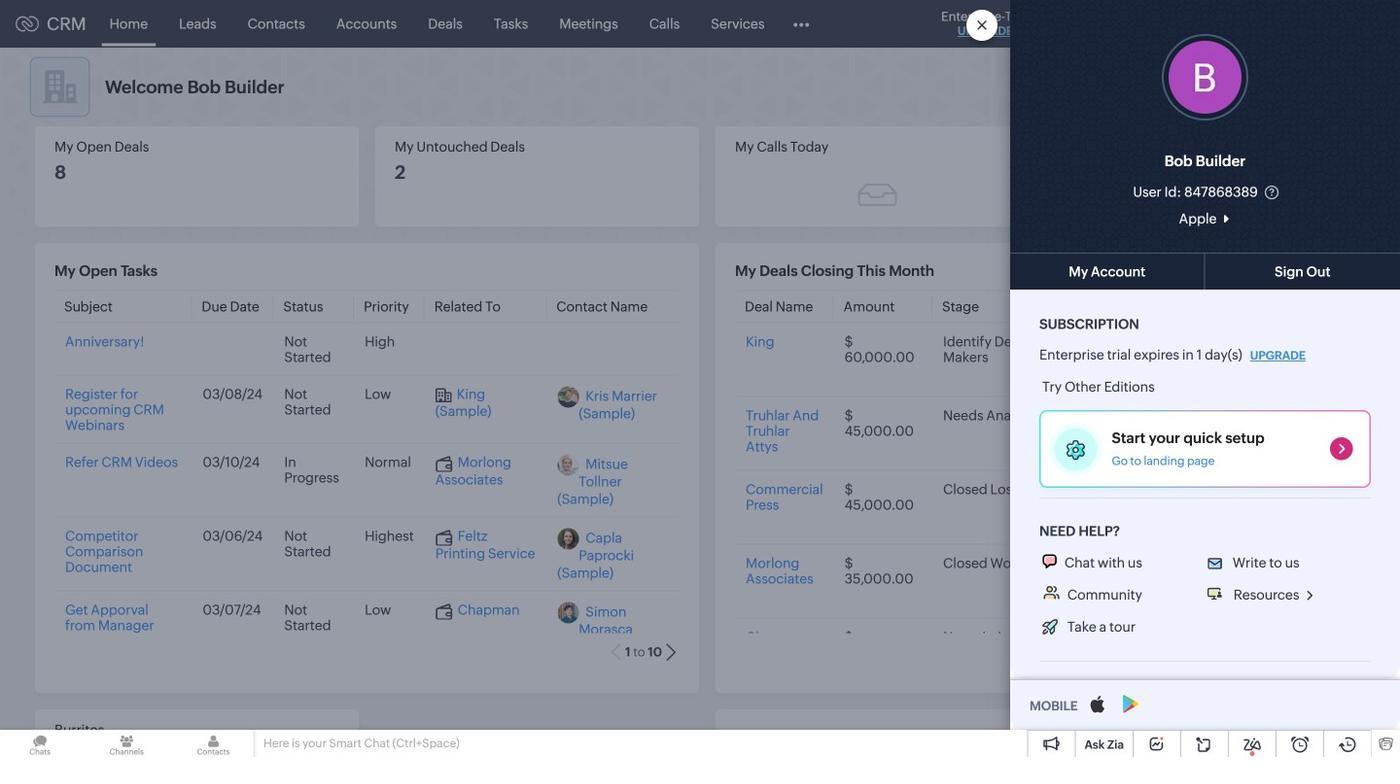 Task type: describe. For each thing, give the bounding box(es) containing it.
profile pic image
[[1162, 34, 1249, 121]]

search image
[[1117, 16, 1134, 32]]

chat with us image
[[1042, 554, 1057, 570]]

chats image
[[0, 730, 80, 757]]

contacts image
[[173, 730, 253, 757]]

channels image
[[87, 730, 167, 757]]



Task type: locate. For each thing, give the bounding box(es) containing it.
None field
[[1091, 209, 1320, 229]]

calendar image
[[1194, 16, 1211, 32]]

logo image
[[16, 16, 39, 32]]

signals element
[[1145, 0, 1182, 48]]

chat with us element
[[1042, 554, 1062, 570]]

signals image
[[1157, 16, 1171, 32]]

search element
[[1106, 0, 1145, 48]]



Task type: vqa. For each thing, say whether or not it's contained in the screenshot.
Create Menu element
no



